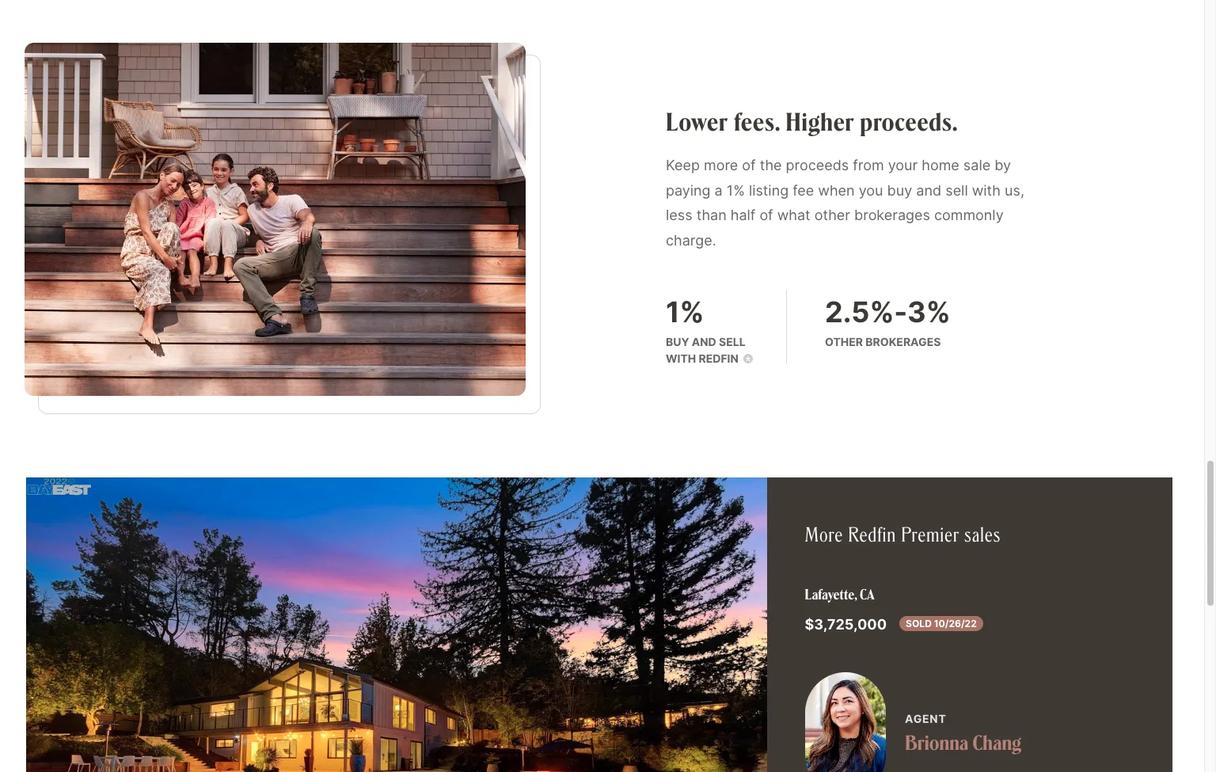 Task type: locate. For each thing, give the bounding box(es) containing it.
10/26/22
[[935, 618, 977, 630]]

with down buy at the top of the page
[[666, 352, 697, 365]]

sell up commonly
[[946, 182, 969, 199]]

fee
[[793, 182, 815, 199]]

proceeds
[[786, 157, 850, 174]]

sell
[[946, 182, 969, 199], [719, 335, 746, 349]]

proceeds.
[[861, 106, 959, 137]]

us,
[[1005, 182, 1025, 199]]

0 horizontal spatial of
[[743, 157, 756, 174]]

0 horizontal spatial and
[[692, 335, 717, 349]]

half
[[731, 207, 756, 224]]

keep
[[666, 157, 700, 174]]

keep more of the proceeds from your home sale by paying a 1%                     listing fee when you buy and sell with us, less than half of                     what other brokerages commonly charge.
[[666, 157, 1025, 249]]

of left 'the'
[[743, 157, 756, 174]]

with
[[973, 182, 1001, 199], [666, 352, 697, 365]]

you
[[859, 182, 884, 199]]

1 vertical spatial of
[[760, 207, 774, 224]]

lower fees. higher proceeds.
[[666, 106, 959, 137]]

and down home
[[917, 182, 942, 199]]

1 horizontal spatial of
[[760, 207, 774, 224]]

redfin
[[697, 352, 739, 365], [848, 522, 897, 548]]

1% right a at the top of page
[[727, 182, 745, 199]]

0 vertical spatial redfin
[[697, 352, 739, 365]]

sell right buy at the top of the page
[[719, 335, 746, 349]]

brokerages
[[855, 207, 931, 224]]

of right half
[[760, 207, 774, 224]]

1 vertical spatial sell
[[719, 335, 746, 349]]

1 horizontal spatial sell
[[946, 182, 969, 199]]

with down "sale" on the right
[[973, 182, 1001, 199]]

agent brionna chang
[[906, 712, 1022, 756]]

2.5%-3% other brokerages
[[826, 295, 951, 349]]

by
[[995, 157, 1012, 174]]

0 vertical spatial and
[[917, 182, 942, 199]]

1% up buy at the top of the page
[[666, 295, 705, 330]]

home
[[922, 157, 960, 174]]

buy and sell with
[[666, 335, 746, 365]]

brionna
[[906, 730, 969, 756]]

1 vertical spatial with
[[666, 352, 697, 365]]

0 vertical spatial with
[[973, 182, 1001, 199]]

sale
[[964, 157, 991, 174]]

1 vertical spatial and
[[692, 335, 717, 349]]

and right buy at the top of the page
[[692, 335, 717, 349]]

redfin agent image
[[805, 672, 886, 772]]

other
[[815, 207, 851, 224]]

sell inside keep more of the proceeds from your home sale by paying a 1%                     listing fee when you buy and sell with us, less than half of                     what other brokerages commonly charge.
[[946, 182, 969, 199]]

more redfin premier sales
[[805, 522, 1001, 548]]

1 horizontal spatial redfin
[[848, 522, 897, 548]]

of
[[743, 157, 756, 174], [760, 207, 774, 224]]

commonly
[[935, 207, 1004, 224]]

the
[[760, 157, 782, 174]]

higher
[[786, 106, 855, 137]]

agent
[[906, 712, 947, 726]]

0 vertical spatial sell
[[946, 182, 969, 199]]

ca
[[860, 585, 875, 604]]

your
[[889, 157, 918, 174]]

0 horizontal spatial with
[[666, 352, 697, 365]]

premier
[[902, 522, 960, 548]]

1 horizontal spatial with
[[973, 182, 1001, 199]]

more
[[805, 522, 844, 548]]

0 vertical spatial 1%
[[727, 182, 745, 199]]

listing
[[749, 182, 789, 199]]

1 horizontal spatial 1%
[[727, 182, 745, 199]]

0 horizontal spatial 1%
[[666, 295, 705, 330]]

a
[[715, 182, 723, 199]]

0 vertical spatial of
[[743, 157, 756, 174]]

1%
[[727, 182, 745, 199], [666, 295, 705, 330]]

and
[[917, 182, 942, 199], [692, 335, 717, 349]]

buy
[[666, 335, 690, 349]]

and inside buy and sell with
[[692, 335, 717, 349]]

0 horizontal spatial sell
[[719, 335, 746, 349]]

1 horizontal spatial and
[[917, 182, 942, 199]]

what
[[778, 207, 811, 224]]



Task type: describe. For each thing, give the bounding box(es) containing it.
when
[[819, 182, 855, 199]]

with inside keep more of the proceeds from your home sale by paying a 1%                     listing fee when you buy and sell with us, less than half of                     what other brokerages commonly charge.
[[973, 182, 1001, 199]]

paying
[[666, 182, 711, 199]]

,
[[855, 585, 858, 604]]

brionna chang link
[[906, 730, 1022, 756]]

lafayette , ca
[[805, 585, 875, 604]]

1 vertical spatial 1%
[[666, 295, 705, 330]]

sell inside buy and sell with
[[719, 335, 746, 349]]

0 horizontal spatial redfin
[[697, 352, 739, 365]]

sold 10/26/22
[[906, 618, 977, 630]]

1 vertical spatial redfin
[[848, 522, 897, 548]]

$3,725,000
[[805, 617, 887, 633]]

and inside keep more of the proceeds from your home sale by paying a 1%                     listing fee when you buy and sell with us, less than half of                     what other brokerages commonly charge.
[[917, 182, 942, 199]]

fees.
[[734, 106, 781, 137]]

than
[[697, 207, 727, 224]]

more
[[704, 157, 739, 174]]

from
[[854, 157, 885, 174]]

sales
[[965, 522, 1001, 548]]

with inside buy and sell with
[[666, 352, 697, 365]]

2.5%-
[[826, 295, 908, 330]]

lafayette
[[805, 585, 855, 604]]

family on a patio image
[[25, 43, 526, 396]]

1% inside keep more of the proceeds from your home sale by paying a 1%                     listing fee when you buy and sell with us, less than half of                     what other brokerages commonly charge.
[[727, 182, 745, 199]]

sold
[[906, 618, 932, 630]]

3%
[[908, 295, 951, 330]]

charge.
[[666, 232, 717, 249]]

other
[[826, 335, 864, 349]]

less
[[666, 207, 693, 224]]

buy
[[888, 182, 913, 199]]

chang
[[973, 730, 1022, 756]]

brokerages
[[866, 335, 942, 349]]

lower
[[666, 106, 729, 137]]



Task type: vqa. For each thing, say whether or not it's contained in the screenshot.
Lafayette on the bottom of the page
yes



